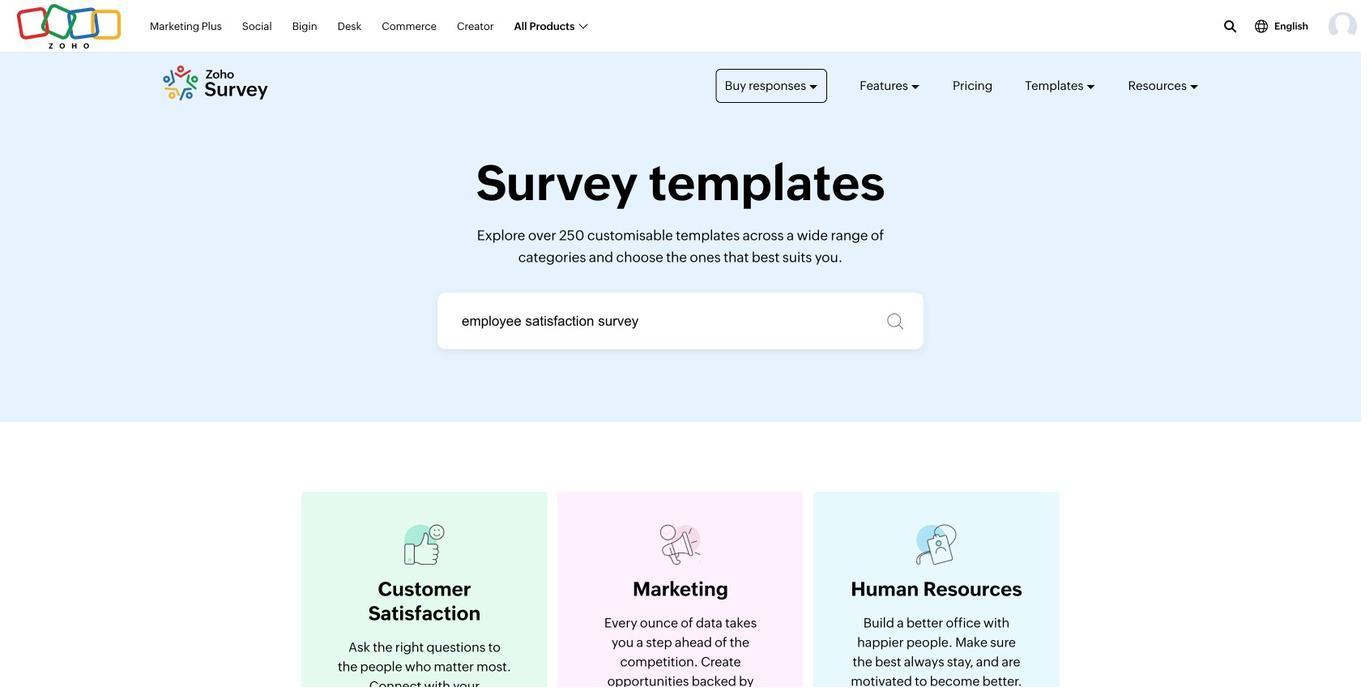Task type: describe. For each thing, give the bounding box(es) containing it.
greg robinson image
[[1329, 12, 1357, 41]]



Task type: locate. For each thing, give the bounding box(es) containing it.
Search for a 250+ survey template text field
[[438, 293, 924, 349]]

zoho survey logo image
[[162, 65, 269, 101]]



Task type: vqa. For each thing, say whether or not it's contained in the screenshot.
Zoho Survey Logo
yes



